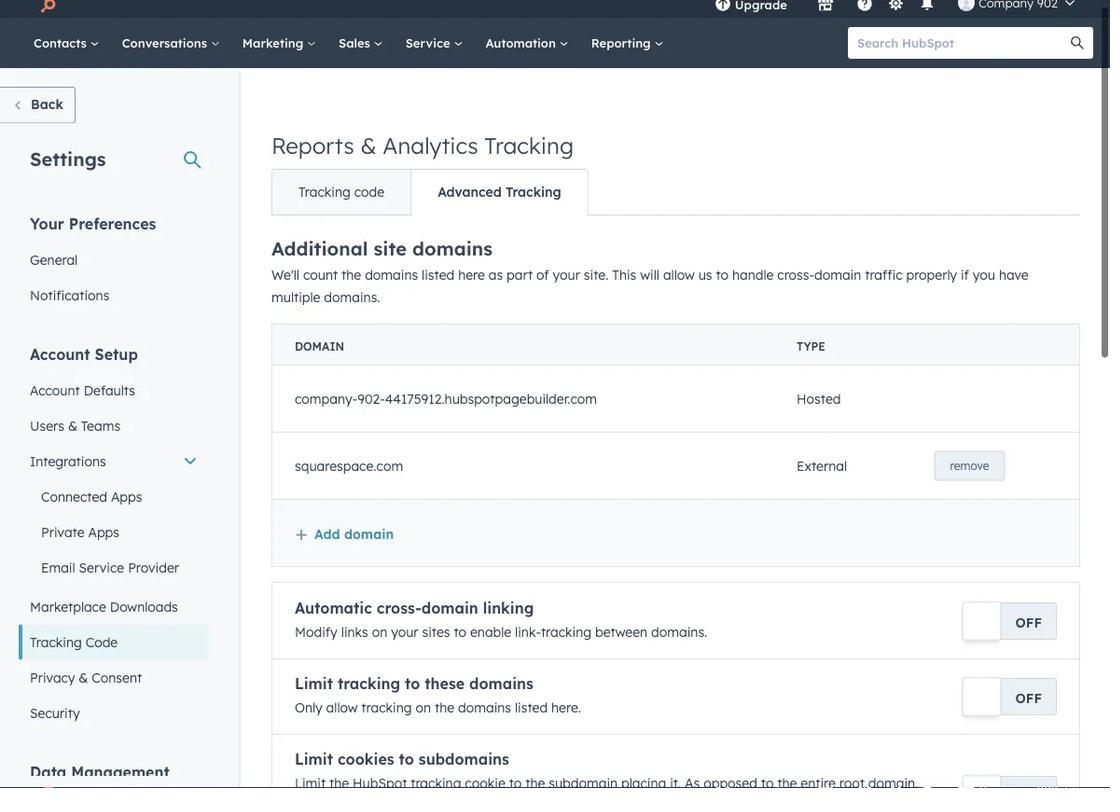 Task type: locate. For each thing, give the bounding box(es) containing it.
help button
[[849, 0, 881, 18]]

0 horizontal spatial on
[[372, 624, 387, 641]]

0 vertical spatial the
[[342, 267, 361, 283]]

external
[[797, 458, 847, 474]]

& inside privacy & consent link
[[79, 669, 88, 686]]

1 horizontal spatial the
[[435, 700, 454, 716]]

1 horizontal spatial service
[[406, 35, 454, 50]]

& right users
[[68, 418, 77, 434]]

tracking up privacy
[[30, 634, 82, 650]]

company-902-44175912.hubspotpagebuilder.com
[[295, 391, 597, 407]]

0 vertical spatial &
[[360, 132, 377, 160]]

your preferences element
[[19, 213, 209, 313]]

your preferences
[[30, 214, 156, 233]]

1 vertical spatial limit
[[295, 750, 333, 769]]

menu
[[701, 0, 1088, 18]]

tracking down links
[[338, 675, 400, 693]]

apps for connected apps
[[111, 488, 142, 505]]

part
[[507, 267, 533, 283]]

to right the sites
[[454, 624, 467, 641]]

cookies
[[338, 750, 394, 769]]

off for automatic cross-domain linking
[[1016, 614, 1042, 631]]

to left 'these'
[[405, 675, 420, 693]]

on inside 'limit tracking to these domains only allow tracking on the domains listed here.'
[[416, 700, 431, 716]]

multiple
[[272, 289, 320, 306]]

to inside additional site domains we'll count the domains listed here as part of your site. this will allow us to handle cross-domain traffic properly if you have multiple domains.
[[716, 267, 729, 283]]

1 horizontal spatial domains.
[[651, 624, 707, 641]]

account up 'account defaults' on the left of page
[[30, 345, 90, 363]]

listed left here
[[422, 267, 455, 283]]

1 vertical spatial on
[[416, 700, 431, 716]]

service right sales 'link'
[[406, 35, 454, 50]]

listed left here.
[[515, 700, 548, 716]]

private apps
[[41, 524, 119, 540]]

allow left us
[[663, 267, 695, 283]]

here.
[[551, 700, 581, 716]]

1 vertical spatial tracking
[[338, 675, 400, 693]]

2 horizontal spatial domain
[[815, 267, 861, 283]]

data
[[30, 763, 67, 781]]

tracking
[[541, 624, 592, 641], [338, 675, 400, 693], [361, 700, 412, 716]]

apps up email service provider
[[88, 524, 119, 540]]

0 vertical spatial domain
[[815, 267, 861, 283]]

0 vertical spatial service
[[406, 35, 454, 50]]

your right the of at the left of page
[[553, 267, 580, 283]]

upgrade image
[[715, 0, 731, 13]]

0 vertical spatial cross-
[[777, 267, 815, 283]]

domain left the traffic
[[815, 267, 861, 283]]

to right us
[[716, 267, 729, 283]]

menu item
[[800, 0, 804, 18]]

search button
[[1062, 27, 1093, 59]]

type
[[797, 340, 825, 354]]

on down 'these'
[[416, 700, 431, 716]]

2 horizontal spatial &
[[360, 132, 377, 160]]

on right links
[[372, 624, 387, 641]]

0 horizontal spatial the
[[342, 267, 361, 283]]

service down private apps link
[[79, 559, 124, 576]]

marketplace downloads
[[30, 599, 178, 615]]

domains. inside automatic cross-domain linking modify links on your sites to enable link-tracking between domains.
[[651, 624, 707, 641]]

0 horizontal spatial cross-
[[377, 599, 422, 618]]

the down 'these'
[[435, 700, 454, 716]]

1 vertical spatial domains.
[[651, 624, 707, 641]]

domains. inside additional site domains we'll count the domains listed here as part of your site. this will allow us to handle cross-domain traffic properly if you have multiple domains.
[[324, 289, 380, 306]]

email
[[41, 559, 75, 576]]

the right count
[[342, 267, 361, 283]]

private
[[41, 524, 84, 540]]

tracking left between
[[541, 624, 592, 641]]

domains
[[413, 237, 493, 260], [365, 267, 418, 283], [469, 675, 534, 693], [458, 700, 511, 716]]

0 horizontal spatial your
[[391, 624, 419, 641]]

0 vertical spatial domains.
[[324, 289, 380, 306]]

reports & analytics tracking
[[272, 132, 574, 160]]

cross-
[[777, 267, 815, 283], [377, 599, 422, 618]]

1 vertical spatial the
[[435, 700, 454, 716]]

1 horizontal spatial your
[[553, 267, 580, 283]]

notifications link
[[19, 278, 209, 313]]

email service provider
[[41, 559, 179, 576]]

as
[[489, 267, 503, 283]]

conversations link
[[111, 18, 231, 68]]

connected apps link
[[19, 479, 209, 515]]

0 vertical spatial tracking
[[541, 624, 592, 641]]

data management
[[30, 763, 170, 781]]

domains up here
[[413, 237, 493, 260]]

0 horizontal spatial listed
[[422, 267, 455, 283]]

back
[[31, 96, 63, 112]]

0 vertical spatial off
[[1016, 614, 1042, 631]]

0 vertical spatial your
[[553, 267, 580, 283]]

connected
[[41, 488, 107, 505]]

1 vertical spatial account
[[30, 382, 80, 398]]

allow right only
[[326, 700, 358, 716]]

2 vertical spatial &
[[79, 669, 88, 686]]

0 horizontal spatial &
[[68, 418, 77, 434]]

limit inside 'limit tracking to these domains only allow tracking on the domains listed here.'
[[295, 675, 333, 693]]

1 horizontal spatial domain
[[422, 599, 478, 618]]

navigation containing tracking code
[[272, 169, 588, 216]]

1 limit from the top
[[295, 675, 333, 693]]

& for analytics
[[360, 132, 377, 160]]

domain
[[295, 340, 344, 354]]

domain up the sites
[[422, 599, 478, 618]]

1 off from the top
[[1016, 614, 1042, 631]]

settings link
[[884, 0, 908, 13]]

0 vertical spatial on
[[372, 624, 387, 641]]

tracking right advanced at top left
[[506, 184, 561, 200]]

0 vertical spatial account
[[30, 345, 90, 363]]

marketplace downloads link
[[19, 589, 209, 625]]

users
[[30, 418, 64, 434]]

1 vertical spatial listed
[[515, 700, 548, 716]]

1 horizontal spatial listed
[[515, 700, 548, 716]]

automatic cross-domain linking modify links on your sites to enable link-tracking between domains.
[[295, 599, 707, 641]]

domains down site
[[365, 267, 418, 283]]

here
[[458, 267, 485, 283]]

1 horizontal spatial &
[[79, 669, 88, 686]]

listed inside additional site domains we'll count the domains listed here as part of your site. this will allow us to handle cross-domain traffic properly if you have multiple domains.
[[422, 267, 455, 283]]

limit down only
[[295, 750, 333, 769]]

1 horizontal spatial allow
[[663, 267, 695, 283]]

tracking inside account setup element
[[30, 634, 82, 650]]

cross- right handle
[[777, 267, 815, 283]]

0 vertical spatial apps
[[111, 488, 142, 505]]

& right privacy
[[79, 669, 88, 686]]

domains. down count
[[324, 289, 380, 306]]

1 horizontal spatial cross-
[[777, 267, 815, 283]]

1 vertical spatial apps
[[88, 524, 119, 540]]

search image
[[1071, 36, 1084, 49]]

2 off from the top
[[1016, 690, 1042, 706]]

company-
[[295, 391, 358, 407]]

to
[[716, 267, 729, 283], [454, 624, 467, 641], [405, 675, 420, 693], [399, 750, 414, 769]]

tracking up limit cookies to subdomains
[[361, 700, 412, 716]]

private apps link
[[19, 515, 209, 550]]

domain right add
[[344, 526, 394, 542]]

& inside users & teams link
[[68, 418, 77, 434]]

handle
[[732, 267, 774, 283]]

account defaults link
[[19, 373, 209, 408]]

0 vertical spatial limit
[[295, 675, 333, 693]]

1 vertical spatial cross-
[[377, 599, 422, 618]]

marketplaces image
[[817, 0, 834, 13]]

1 vertical spatial your
[[391, 624, 419, 641]]

squarespace.com
[[295, 458, 403, 474]]

& up code
[[360, 132, 377, 160]]

remove
[[950, 459, 989, 473]]

0 horizontal spatial domains.
[[324, 289, 380, 306]]

1 account from the top
[[30, 345, 90, 363]]

apps down the integrations button
[[111, 488, 142, 505]]

2 vertical spatial domain
[[422, 599, 478, 618]]

allow
[[663, 267, 695, 283], [326, 700, 358, 716]]

account for account setup
[[30, 345, 90, 363]]

the inside additional site domains we'll count the domains listed here as part of your site. this will allow us to handle cross-domain traffic properly if you have multiple domains.
[[342, 267, 361, 283]]

account up users
[[30, 382, 80, 398]]

2 limit from the top
[[295, 750, 333, 769]]

1 horizontal spatial on
[[416, 700, 431, 716]]

allow inside additional site domains we'll count the domains listed here as part of your site. this will allow us to handle cross-domain traffic properly if you have multiple domains.
[[663, 267, 695, 283]]

additional
[[272, 237, 368, 260]]

account
[[30, 345, 90, 363], [30, 382, 80, 398]]

email service provider link
[[19, 550, 209, 585]]

domains down 'these'
[[458, 700, 511, 716]]

1 vertical spatial domain
[[344, 526, 394, 542]]

0 horizontal spatial allow
[[326, 700, 358, 716]]

tracking
[[485, 132, 574, 160], [299, 184, 351, 200], [506, 184, 561, 200], [30, 634, 82, 650]]

navigation
[[272, 169, 588, 216]]

1 vertical spatial service
[[79, 559, 124, 576]]

cross- right automatic
[[377, 599, 422, 618]]

domains. right between
[[651, 624, 707, 641]]

contacts
[[34, 35, 90, 50]]

limit up only
[[295, 675, 333, 693]]

cross- inside automatic cross-domain linking modify links on your sites to enable link-tracking between domains.
[[377, 599, 422, 618]]

apps
[[111, 488, 142, 505], [88, 524, 119, 540]]

domains.
[[324, 289, 380, 306], [651, 624, 707, 641]]

your inside automatic cross-domain linking modify links on your sites to enable link-tracking between domains.
[[391, 624, 419, 641]]

& for teams
[[68, 418, 77, 434]]

reporting link
[[580, 18, 675, 68]]

1 vertical spatial allow
[[326, 700, 358, 716]]

&
[[360, 132, 377, 160], [68, 418, 77, 434], [79, 669, 88, 686]]

off
[[1016, 614, 1042, 631], [1016, 690, 1042, 706]]

your
[[553, 267, 580, 283], [391, 624, 419, 641]]

users & teams
[[30, 418, 120, 434]]

service inside "link"
[[406, 35, 454, 50]]

defaults
[[84, 382, 135, 398]]

site.
[[584, 267, 609, 283]]

automation link
[[474, 18, 580, 68]]

1 vertical spatial off
[[1016, 690, 1042, 706]]

0 vertical spatial allow
[[663, 267, 695, 283]]

listed
[[422, 267, 455, 283], [515, 700, 548, 716]]

2 account from the top
[[30, 382, 80, 398]]

integrations button
[[19, 444, 209, 479]]

0 horizontal spatial service
[[79, 559, 124, 576]]

management
[[71, 763, 170, 781]]

automation
[[486, 35, 560, 50]]

provider
[[128, 559, 179, 576]]

0 vertical spatial listed
[[422, 267, 455, 283]]

limit for limit tracking to these domains only allow tracking on the domains listed here.
[[295, 675, 333, 693]]

your left the sites
[[391, 624, 419, 641]]

1 vertical spatial &
[[68, 418, 77, 434]]

your
[[30, 214, 64, 233]]

add domain button
[[295, 526, 394, 542]]



Task type: vqa. For each thing, say whether or not it's contained in the screenshot.
execute
no



Task type: describe. For each thing, give the bounding box(es) containing it.
site
[[374, 237, 407, 260]]

you
[[973, 267, 996, 283]]

& for consent
[[79, 669, 88, 686]]

downloads
[[110, 599, 178, 615]]

limit cookies to subdomains
[[295, 750, 509, 769]]

marketplaces button
[[806, 0, 845, 18]]

privacy & consent link
[[19, 660, 209, 696]]

marketing
[[242, 35, 307, 50]]

back link
[[0, 87, 75, 124]]

to inside 'limit tracking to these domains only allow tracking on the domains listed here.'
[[405, 675, 420, 693]]

users & teams link
[[19, 408, 209, 444]]

add
[[314, 526, 340, 542]]

privacy
[[30, 669, 75, 686]]

upgrade link
[[703, 0, 799, 18]]

on inside automatic cross-domain linking modify links on your sites to enable link-tracking between domains.
[[372, 624, 387, 641]]

hubspot link
[[22, 0, 70, 14]]

setup
[[95, 345, 138, 363]]

allow inside 'limit tracking to these domains only allow tracking on the domains listed here.'
[[326, 700, 358, 716]]

remove button
[[934, 451, 1005, 481]]

notifications image
[[919, 0, 936, 13]]

tracking inside automatic cross-domain linking modify links on your sites to enable link-tracking between domains.
[[541, 624, 592, 641]]

service inside account setup element
[[79, 559, 124, 576]]

subdomains
[[419, 750, 509, 769]]

tracking left code
[[299, 184, 351, 200]]

these
[[425, 675, 465, 693]]

domain inside additional site domains we'll count the domains listed here as part of your site. this will allow us to handle cross-domain traffic properly if you have multiple domains.
[[815, 267, 861, 283]]

security link
[[19, 696, 209, 731]]

privacy & consent
[[30, 669, 142, 686]]

link-
[[515, 624, 541, 641]]

limit for limit cookies to subdomains
[[295, 750, 333, 769]]

apps for private apps
[[88, 524, 119, 540]]

marketing link
[[231, 18, 328, 68]]

preferences
[[69, 214, 156, 233]]

connected apps
[[41, 488, 142, 505]]

of
[[537, 267, 549, 283]]

code
[[86, 634, 118, 650]]

the inside 'limit tracking to these domains only allow tracking on the domains listed here.'
[[435, 700, 454, 716]]

marketplace
[[30, 599, 106, 615]]

domain inside automatic cross-domain linking modify links on your sites to enable link-tracking between domains.
[[422, 599, 478, 618]]

security
[[30, 705, 80, 721]]

teams
[[81, 418, 120, 434]]

Search HubSpot search field
[[848, 27, 1077, 59]]

hubspot image
[[34, 0, 56, 14]]

general
[[30, 251, 78, 268]]

reports
[[272, 132, 354, 160]]

traffic
[[865, 267, 903, 283]]

account setup
[[30, 345, 138, 363]]

your inside additional site domains we'll count the domains listed here as part of your site. this will allow us to handle cross-domain traffic properly if you have multiple domains.
[[553, 267, 580, 283]]

advanced tracking link
[[411, 170, 588, 215]]

sales
[[339, 35, 374, 50]]

0 horizontal spatial domain
[[344, 526, 394, 542]]

between
[[595, 624, 648, 641]]

off for limit tracking to these domains
[[1016, 690, 1042, 706]]

notifications
[[30, 287, 110, 303]]

advanced tracking
[[438, 184, 561, 200]]

cross- inside additional site domains we'll count the domains listed here as part of your site. this will allow us to handle cross-domain traffic properly if you have multiple domains.
[[777, 267, 815, 283]]

will
[[640, 267, 660, 283]]

only
[[295, 700, 323, 716]]

consent
[[92, 669, 142, 686]]

reporting
[[591, 35, 654, 50]]

sites
[[422, 624, 450, 641]]

to right cookies
[[399, 750, 414, 769]]

account defaults
[[30, 382, 135, 398]]

service link
[[394, 18, 474, 68]]

have
[[999, 267, 1029, 283]]

conversations
[[122, 35, 211, 50]]

advanced
[[438, 184, 502, 200]]

2 vertical spatial tracking
[[361, 700, 412, 716]]

tracking code
[[30, 634, 118, 650]]

902-
[[358, 391, 385, 407]]

domains down enable
[[469, 675, 534, 693]]

analytics
[[383, 132, 478, 160]]

listed inside 'limit tracking to these domains only allow tracking on the domains listed here.'
[[515, 700, 548, 716]]

hosted
[[797, 391, 841, 407]]

account setup element
[[19, 344, 209, 731]]

general link
[[19, 242, 209, 278]]

mateo roberts image
[[958, 0, 975, 11]]

integrations
[[30, 453, 106, 469]]

help image
[[856, 0, 873, 13]]

tracking code link
[[272, 170, 411, 215]]

account for account defaults
[[30, 382, 80, 398]]

settings image
[[888, 0, 904, 13]]

this
[[612, 267, 637, 283]]

tracking code link
[[19, 625, 209, 660]]

tracking up advanced tracking
[[485, 132, 574, 160]]

code
[[354, 184, 385, 200]]

additional site domains we'll count the domains listed here as part of your site. this will allow us to handle cross-domain traffic properly if you have multiple domains.
[[272, 237, 1029, 306]]

linking
[[483, 599, 534, 618]]

add domain
[[314, 526, 394, 542]]

we'll
[[272, 267, 299, 283]]

to inside automatic cross-domain linking modify links on your sites to enable link-tracking between domains.
[[454, 624, 467, 641]]

limit tracking to these domains only allow tracking on the domains listed here.
[[295, 675, 581, 716]]



